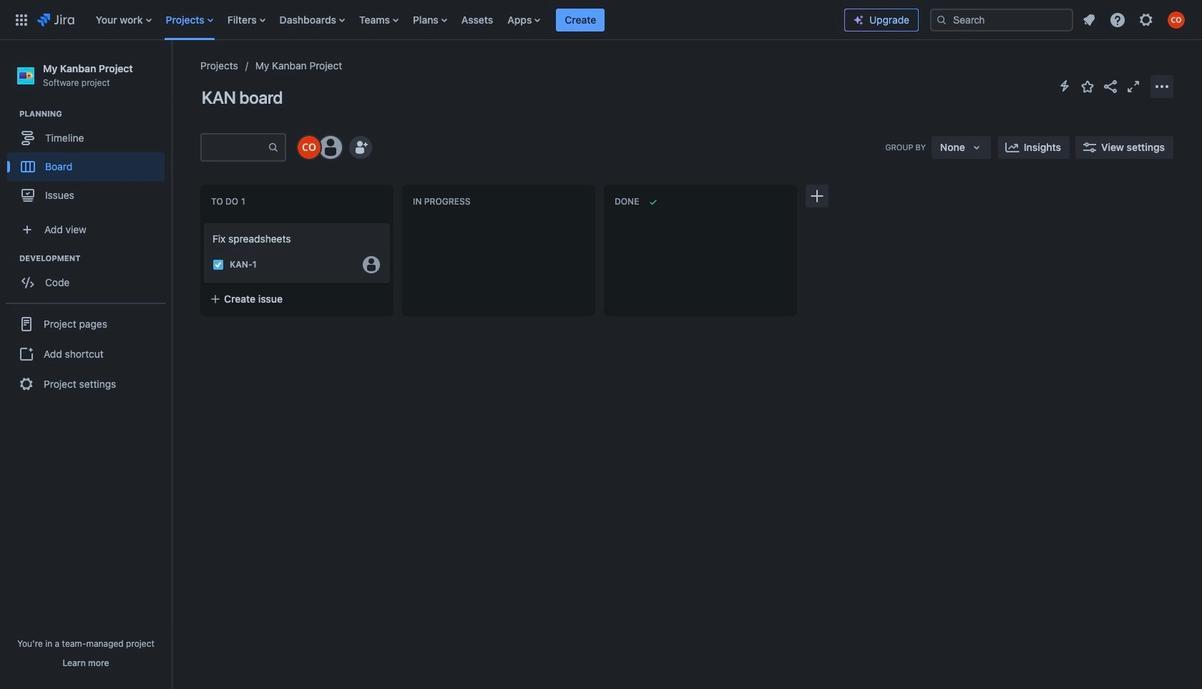 Task type: describe. For each thing, give the bounding box(es) containing it.
settings image
[[1139, 11, 1156, 28]]

planning image
[[2, 105, 19, 123]]

group for 'planning' icon
[[7, 108, 171, 214]]

notifications image
[[1081, 11, 1098, 28]]

2 vertical spatial group
[[6, 303, 166, 405]]

add people image
[[352, 139, 369, 156]]

help image
[[1110, 11, 1127, 28]]

your profile and settings image
[[1169, 11, 1186, 28]]

enter full screen image
[[1126, 78, 1143, 95]]

heading for group for development icon
[[19, 253, 171, 264]]

Search this board text field
[[202, 135, 268, 160]]

group for development icon
[[7, 253, 171, 302]]

0 horizontal spatial list
[[89, 0, 845, 40]]

task image
[[213, 259, 224, 271]]



Task type: vqa. For each thing, say whether or not it's contained in the screenshot.
HELP ICON
no



Task type: locate. For each thing, give the bounding box(es) containing it.
0 vertical spatial group
[[7, 108, 171, 214]]

to do element
[[211, 196, 248, 207]]

1 vertical spatial heading
[[19, 253, 171, 264]]

sidebar element
[[0, 40, 172, 690]]

list item
[[557, 0, 605, 40]]

automations menu button icon image
[[1057, 77, 1074, 95]]

create column image
[[809, 188, 826, 205]]

create issue image
[[194, 213, 211, 231]]

sidebar navigation image
[[156, 57, 188, 86]]

more actions image
[[1154, 78, 1171, 95]]

primary element
[[9, 0, 845, 40]]

1 vertical spatial group
[[7, 253, 171, 302]]

0 vertical spatial heading
[[19, 108, 171, 120]]

heading
[[19, 108, 171, 120], [19, 253, 171, 264]]

None search field
[[931, 8, 1074, 31]]

1 heading from the top
[[19, 108, 171, 120]]

star kan board image
[[1080, 78, 1097, 95]]

view settings image
[[1082, 139, 1099, 156]]

search image
[[937, 14, 948, 25]]

development image
[[2, 250, 19, 267]]

list
[[89, 0, 845, 40], [1077, 7, 1194, 33]]

appswitcher icon image
[[13, 11, 30, 28]]

jira image
[[37, 11, 74, 28], [37, 11, 74, 28]]

2 heading from the top
[[19, 253, 171, 264]]

Search field
[[931, 8, 1074, 31]]

1 horizontal spatial list
[[1077, 7, 1194, 33]]

group
[[7, 108, 171, 214], [7, 253, 171, 302], [6, 303, 166, 405]]

banner
[[0, 0, 1203, 40]]

heading for 'planning' icon's group
[[19, 108, 171, 120]]



